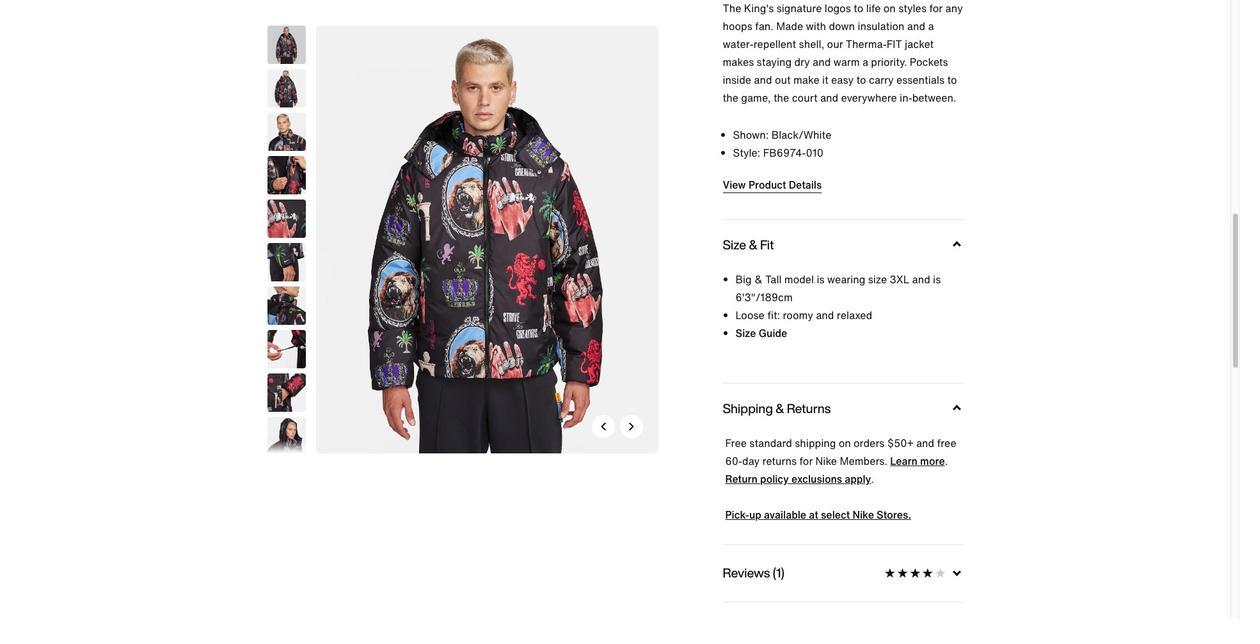Task type: vqa. For each thing, say whether or not it's contained in the screenshot.
Baroque
no



Task type: describe. For each thing, give the bounding box(es) containing it.
big & tall model is wearing size 3xl and is 6'3"/189cm loose fit: roomy and relaxed size guide
[[736, 272, 941, 341]]

loose
[[736, 308, 765, 323]]

size & fit
[[723, 235, 774, 254]]

return policy exclusions apply link
[[725, 472, 871, 487]]

next image
[[628, 423, 635, 431]]

standard
[[750, 436, 792, 451]]

roomy
[[783, 308, 813, 323]]

shipping
[[795, 436, 836, 451]]

reviews (1)
[[723, 564, 785, 583]]

fb6974-
[[763, 145, 806, 161]]

previous image
[[599, 423, 607, 431]]

more
[[920, 454, 945, 469]]

& for tall
[[755, 272, 763, 287]]

free
[[725, 436, 747, 451]]

exclusions
[[792, 472, 842, 487]]

shown: black/white style: fb6974-010
[[733, 127, 832, 161]]

day
[[742, 454, 760, 469]]

details
[[789, 177, 822, 193]]

for
[[800, 454, 813, 469]]

guide
[[759, 326, 787, 341]]

apply
[[845, 472, 871, 487]]

fit:
[[767, 308, 780, 323]]

3xl
[[890, 272, 910, 287]]

at
[[809, 507, 818, 523]]

(1)
[[773, 564, 785, 583]]

learn
[[890, 454, 918, 469]]

view
[[723, 177, 746, 193]]

view product details button
[[723, 177, 822, 193]]

product
[[749, 177, 786, 193]]

policy
[[760, 472, 789, 487]]

returns
[[763, 454, 797, 469]]

reviews
[[723, 564, 770, 583]]

black/white
[[772, 127, 832, 143]]

model
[[784, 272, 814, 287]]

pick-up available at select nike stores.
[[725, 507, 911, 523]]

pick-up available at select nike stores. link
[[725, 507, 911, 523]]

1 vertical spatial and
[[816, 308, 834, 323]]

select
[[821, 507, 850, 523]]

nike inside free standard shipping on orders $50+ and free 60-day returns for nike members.
[[816, 454, 837, 469]]

& for fit
[[749, 235, 758, 254]]



Task type: locate. For each thing, give the bounding box(es) containing it.
is
[[817, 272, 825, 287], [933, 272, 941, 287]]

stores.
[[877, 507, 911, 523]]

0 vertical spatial &
[[749, 235, 758, 254]]

big
[[736, 272, 752, 287]]

0 horizontal spatial is
[[817, 272, 825, 287]]

0 horizontal spatial .
[[871, 472, 874, 487]]

.
[[945, 454, 948, 469], [871, 472, 874, 487]]

available
[[764, 507, 806, 523]]

and right 3xl
[[912, 272, 930, 287]]

orders
[[854, 436, 885, 451]]

learn more link
[[890, 454, 945, 469]]

tall
[[765, 272, 782, 287]]

size
[[723, 235, 746, 254], [736, 326, 756, 341]]

return
[[725, 472, 758, 487]]

6'3"/189cm
[[736, 290, 793, 305]]

2 vertical spatial and
[[916, 436, 935, 451]]

up
[[749, 507, 761, 523]]

free
[[937, 436, 957, 451]]

60-
[[725, 454, 742, 469]]

learn more . return policy exclusions apply .
[[725, 454, 948, 487]]

menu bar
[[218, 0, 1013, 3]]

shipping & returns
[[723, 399, 831, 418]]

is right model
[[817, 272, 825, 287]]

1 is from the left
[[817, 272, 825, 287]]

1 vertical spatial &
[[755, 272, 763, 287]]

2 vertical spatial &
[[776, 399, 784, 418]]

& left returns
[[776, 399, 784, 418]]

$50+
[[887, 436, 914, 451]]

010
[[806, 145, 824, 161]]

& left the "fit"
[[749, 235, 758, 254]]

size
[[868, 272, 887, 287]]

and right 'roomy'
[[816, 308, 834, 323]]

1 horizontal spatial .
[[945, 454, 948, 469]]

nike
[[816, 454, 837, 469], [853, 507, 874, 523]]

&
[[749, 235, 758, 254], [755, 272, 763, 287], [776, 399, 784, 418]]

1 vertical spatial size
[[736, 326, 756, 341]]

and
[[912, 272, 930, 287], [816, 308, 834, 323], [916, 436, 935, 451]]

size left the "fit"
[[723, 235, 746, 254]]

on
[[839, 436, 851, 451]]

& for returns
[[776, 399, 784, 418]]

shipping
[[723, 399, 773, 418]]

0 vertical spatial nike
[[816, 454, 837, 469]]

relaxed
[[837, 308, 872, 323]]

and inside free standard shipping on orders $50+ and free 60-day returns for nike members.
[[916, 436, 935, 451]]

and up more
[[916, 436, 935, 451]]

nike right for
[[816, 454, 837, 469]]

size down loose
[[736, 326, 756, 341]]

0 horizontal spatial nike
[[816, 454, 837, 469]]

0 vertical spatial and
[[912, 272, 930, 287]]

wearing
[[827, 272, 866, 287]]

nike right select
[[853, 507, 874, 523]]

. down members.
[[871, 472, 874, 487]]

2 is from the left
[[933, 272, 941, 287]]

returns
[[787, 399, 831, 418]]

& inside big & tall model is wearing size 3xl and is 6'3"/189cm loose fit: roomy and relaxed size guide
[[755, 272, 763, 287]]

. down "free"
[[945, 454, 948, 469]]

size inside big & tall model is wearing size 3xl and is 6'3"/189cm loose fit: roomy and relaxed size guide
[[736, 326, 756, 341]]

shown:
[[733, 127, 769, 143]]

& right big
[[755, 272, 763, 287]]

style:
[[733, 145, 761, 161]]

size guide link
[[736, 326, 787, 341]]

1 vertical spatial nike
[[853, 507, 874, 523]]

is right 3xl
[[933, 272, 941, 287]]

lebron men's nike therma-fit down jacket image
[[267, 26, 306, 64], [316, 26, 658, 454], [267, 69, 306, 108], [267, 113, 306, 151], [267, 156, 306, 195], [267, 200, 306, 238], [267, 243, 306, 282], [267, 287, 306, 325], [267, 330, 306, 369], [267, 374, 306, 412], [267, 417, 306, 456]]

1 horizontal spatial is
[[933, 272, 941, 287]]

fit
[[760, 235, 774, 254]]

free standard shipping on orders $50+ and free 60-day returns for nike members.
[[725, 436, 957, 469]]

0 vertical spatial .
[[945, 454, 948, 469]]

view product details
[[723, 177, 822, 193]]

1 vertical spatial .
[[871, 472, 874, 487]]

members.
[[840, 454, 888, 469]]

1 horizontal spatial nike
[[853, 507, 874, 523]]

pick-
[[725, 507, 749, 523]]

0 vertical spatial size
[[723, 235, 746, 254]]



